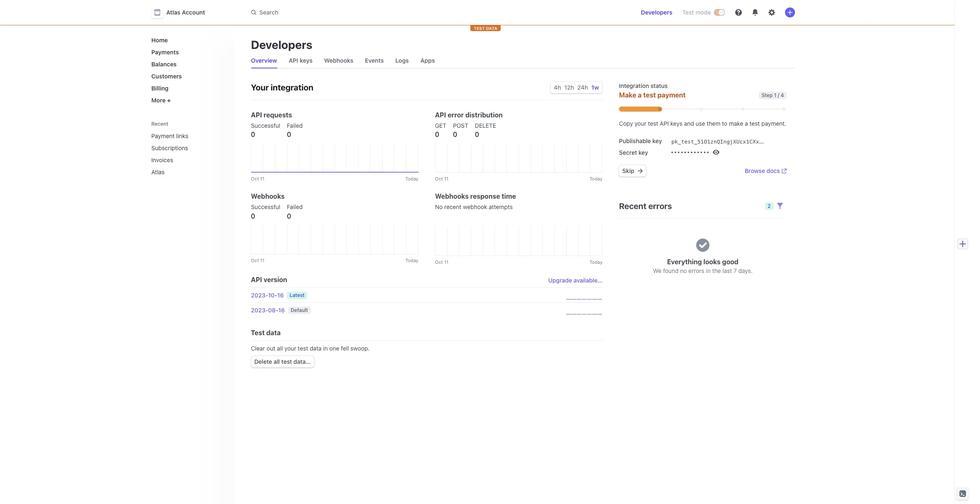 Task type: locate. For each thing, give the bounding box(es) containing it.
0 inside 'get 0'
[[435, 131, 439, 138]]

oct 11 for api error distribution
[[435, 176, 449, 182]]

last
[[723, 268, 732, 275]]

in left one
[[323, 345, 328, 352]]

0 vertical spatial your
[[635, 120, 647, 127]]

1w button
[[592, 84, 599, 91]]

upgrade
[[549, 277, 572, 284]]

1 failed from the top
[[287, 122, 303, 129]]

api for api requests
[[251, 111, 262, 119]]

1 vertical spatial atlas
[[151, 169, 165, 176]]

2 successful from the top
[[251, 204, 280, 211]]

1 vertical spatial failed
[[287, 204, 303, 211]]

recent navigation links element
[[143, 117, 234, 179]]

0 vertical spatial atlas
[[166, 9, 180, 16]]

0 horizontal spatial test
[[251, 329, 265, 337]]

1 vertical spatial developers
[[251, 38, 313, 52]]

1 vertical spatial errors
[[689, 268, 705, 275]]

0 vertical spatial successful 0
[[251, 122, 280, 138]]

1 horizontal spatial in
[[706, 268, 711, 275]]

1 vertical spatial 16
[[278, 307, 285, 314]]

1 0 button from the left
[[251, 130, 255, 140]]

secret
[[619, 149, 637, 156]]

0 horizontal spatial in
[[323, 345, 328, 352]]

1 horizontal spatial a
[[745, 120, 748, 127]]

today for error
[[590, 176, 603, 182]]

1 horizontal spatial developers
[[641, 9, 673, 16]]

1 vertical spatial successful
[[251, 204, 280, 211]]

16 for 08-
[[278, 307, 285, 314]]

subscriptions link
[[148, 141, 216, 155]]

0 inside post 0
[[453, 131, 457, 138]]

0 vertical spatial recent
[[151, 121, 168, 127]]

0 horizontal spatial key
[[639, 149, 648, 156]]

5 0 button from the left
[[475, 130, 479, 140]]

1 horizontal spatial your
[[635, 120, 647, 127]]

copy
[[619, 120, 633, 127]]

key right publishable
[[653, 137, 662, 145]]

data up out
[[266, 329, 281, 337]]

oct 11 for webhooks response time
[[435, 260, 449, 265]]

browse
[[745, 167, 765, 174]]

developers up overview
[[251, 38, 313, 52]]

distribution
[[466, 111, 503, 119]]

2 failed 0 from the top
[[287, 204, 303, 220]]

2 2023- from the top
[[251, 307, 268, 314]]

0 button for get 0
[[435, 130, 439, 140]]

delete
[[254, 358, 272, 366]]

3 0 button from the left
[[435, 130, 439, 140]]

tab list
[[248, 53, 795, 69]]

16 down version
[[277, 292, 284, 299]]

your integration
[[251, 83, 314, 92]]

customers
[[151, 73, 182, 80]]

24h button
[[578, 84, 588, 91]]

4h
[[554, 84, 561, 91]]

everything looks good we found no errors in the last 7 days.
[[653, 258, 753, 275]]

1 horizontal spatial test
[[683, 9, 694, 16]]

0 inside delete 0
[[475, 131, 479, 138]]

attempts
[[489, 204, 513, 211]]

1 horizontal spatial errors
[[689, 268, 705, 275]]

+
[[167, 97, 171, 104]]

test
[[474, 26, 485, 31]]

api up integration
[[289, 57, 298, 64]]

0 button for successful 0
[[251, 130, 255, 140]]

2023- up 2023-08-16
[[251, 292, 268, 299]]

atlas account
[[166, 9, 205, 16]]

browse docs link
[[745, 167, 787, 175]]

post 0
[[453, 122, 469, 138]]

1 successful from the top
[[251, 122, 280, 129]]

your up 'delete all test data…'
[[285, 345, 296, 352]]

publishable key
[[619, 137, 662, 145]]

skip button
[[619, 165, 646, 177]]

errors inside everything looks good we found no errors in the last 7 days.
[[689, 268, 705, 275]]

recent
[[151, 121, 168, 127], [619, 201, 647, 211]]

webhooks
[[324, 57, 354, 64], [251, 193, 285, 200], [435, 193, 469, 200]]

payments
[[151, 49, 179, 56]]

0 horizontal spatial keys
[[300, 57, 313, 64]]

0 button down post
[[453, 130, 457, 140]]

keys up integration
[[300, 57, 313, 64]]

test down integration status
[[644, 91, 656, 99]]

1 horizontal spatial atlas
[[166, 9, 180, 16]]

overview link
[[248, 55, 281, 66]]

0 vertical spatial 2023-
[[251, 292, 268, 299]]

0 button down delete
[[475, 130, 479, 140]]

1 vertical spatial failed 0
[[287, 204, 303, 220]]

1 horizontal spatial keys
[[671, 120, 683, 127]]

1 vertical spatial all
[[274, 358, 280, 366]]

billing link
[[148, 81, 228, 95]]

2023- down the 2023-10-16 link
[[251, 307, 268, 314]]

payment links
[[151, 133, 188, 140]]

test inside button
[[281, 358, 292, 366]]

overview
[[251, 57, 277, 64]]

16
[[277, 292, 284, 299], [278, 307, 285, 314]]

days.
[[739, 268, 753, 275]]

today for response
[[590, 260, 603, 265]]

successful
[[251, 122, 280, 129], [251, 204, 280, 211]]

data
[[266, 329, 281, 337], [310, 345, 322, 352]]

today for requests
[[406, 176, 419, 182]]

0 vertical spatial errors
[[649, 201, 672, 211]]

0 vertical spatial successful
[[251, 122, 280, 129]]

api left version
[[251, 276, 262, 284]]

pk_test_51o1znqingjxucx1cxxdp41tej4hbcrq14churza3xeipz4ec9m3j7oyv13bdomitzovfq21ubymwtngvb1h9 button
[[671, 137, 972, 147]]

step 1 / 4
[[762, 92, 784, 98]]

delete all test data… button
[[251, 356, 314, 368]]

atlas down the invoices
[[151, 169, 165, 176]]

4 0 button from the left
[[453, 130, 457, 140]]

failed 0
[[287, 122, 303, 138], [287, 204, 303, 220]]

0 horizontal spatial recent
[[151, 121, 168, 127]]

1 vertical spatial a
[[745, 120, 748, 127]]

atlas
[[166, 9, 180, 16], [151, 169, 165, 176]]

1 horizontal spatial webhooks
[[324, 57, 354, 64]]

0 horizontal spatial errors
[[649, 201, 672, 211]]

08-
[[268, 307, 278, 314]]

delete
[[475, 122, 496, 129]]

skip
[[623, 167, 635, 174]]

1 vertical spatial key
[[639, 149, 648, 156]]

0 vertical spatial key
[[653, 137, 662, 145]]

time
[[502, 193, 516, 200]]

apps link
[[417, 55, 438, 66]]

0 vertical spatial failed
[[287, 122, 303, 129]]

0 vertical spatial in
[[706, 268, 711, 275]]

your right copy
[[635, 120, 647, 127]]

16 for 10-
[[277, 292, 284, 299]]

11 for webhooks
[[260, 258, 265, 263]]

atlas account button
[[151, 7, 213, 18]]

balances link
[[148, 57, 228, 71]]

test left "data…"
[[281, 358, 292, 366]]

0 horizontal spatial data
[[266, 329, 281, 337]]

post
[[453, 122, 469, 129]]

2023-
[[251, 292, 268, 299], [251, 307, 268, 314]]

them
[[707, 120, 721, 127]]

1 horizontal spatial recent
[[619, 201, 647, 211]]

0 vertical spatial developers
[[641, 9, 673, 16]]

a down integration status
[[638, 91, 642, 99]]

0 horizontal spatial a
[[638, 91, 642, 99]]

oct 11
[[251, 176, 265, 182], [435, 176, 449, 182], [251, 258, 265, 263], [435, 260, 449, 265]]

0 vertical spatial 16
[[277, 292, 284, 299]]

0 vertical spatial keys
[[300, 57, 313, 64]]

all right out
[[277, 345, 283, 352]]

requests
[[264, 111, 292, 119]]

data left one
[[310, 345, 322, 352]]

recent up payment
[[151, 121, 168, 127]]

out
[[267, 345, 275, 352]]

1 vertical spatial successful 0
[[251, 204, 280, 220]]

0 horizontal spatial atlas
[[151, 169, 165, 176]]

1 vertical spatial test
[[251, 329, 265, 337]]

0 button down get
[[435, 130, 439, 140]]

home link
[[148, 33, 228, 47]]

test up "data…"
[[298, 345, 308, 352]]

2 0 button from the left
[[287, 130, 291, 140]]

api left requests
[[251, 111, 262, 119]]

0 vertical spatial failed 0
[[287, 122, 303, 138]]

webhook
[[463, 204, 487, 211]]

0 button down api requests
[[251, 130, 255, 140]]

figure
[[251, 143, 419, 173], [251, 143, 419, 173]]

test up publishable key
[[648, 120, 659, 127]]

all right delete
[[274, 358, 280, 366]]

api for api version
[[251, 276, 262, 284]]

test up clear on the bottom
[[251, 329, 265, 337]]

0 button down requests
[[287, 130, 291, 140]]

recent inside recent navigation links "element"
[[151, 121, 168, 127]]

balances
[[151, 61, 177, 68]]

in left the
[[706, 268, 711, 275]]

developers left test mode
[[641, 9, 673, 16]]

in
[[706, 268, 711, 275], [323, 345, 328, 352]]

0 vertical spatial data
[[266, 329, 281, 337]]

16 left default
[[278, 307, 285, 314]]

1 2023- from the top
[[251, 292, 268, 299]]

1 vertical spatial keys
[[671, 120, 683, 127]]

webhooks link
[[321, 55, 357, 66]]

Search search field
[[246, 5, 480, 20]]

keys left and
[[671, 120, 683, 127]]

api for api keys
[[289, 57, 298, 64]]

api requests
[[251, 111, 292, 119]]

recent for recent
[[151, 121, 168, 127]]

oct for api error distribution
[[435, 176, 443, 182]]

2 horizontal spatial webhooks
[[435, 193, 469, 200]]

0 vertical spatial test
[[683, 9, 694, 16]]

account
[[182, 9, 205, 16]]

0 vertical spatial all
[[277, 345, 283, 352]]

2023- for 10-
[[251, 292, 268, 299]]

atlas inside "link"
[[151, 169, 165, 176]]

make a test payment
[[619, 91, 686, 99]]

oct 11 for api requests
[[251, 176, 265, 182]]

key down publishable key
[[639, 149, 648, 156]]

2 failed from the top
[[287, 204, 303, 211]]

oct for webhooks
[[251, 258, 259, 263]]

1 vertical spatial 2023-
[[251, 307, 268, 314]]

0 horizontal spatial your
[[285, 345, 296, 352]]

successful 0
[[251, 122, 280, 138], [251, 204, 280, 220]]

a right make
[[745, 120, 748, 127]]

1 vertical spatial recent
[[619, 201, 647, 211]]

1 horizontal spatial key
[[653, 137, 662, 145]]

1 vertical spatial data
[[310, 345, 322, 352]]

atlas left account
[[166, 9, 180, 16]]

clear
[[251, 345, 265, 352]]

recent element
[[143, 129, 234, 179]]

11 for webhooks response time
[[444, 260, 449, 265]]

1 failed 0 from the top
[[287, 122, 303, 138]]

recent down skip button
[[619, 201, 647, 211]]

test left mode
[[683, 9, 694, 16]]

atlas inside button
[[166, 9, 180, 16]]

api up get
[[435, 111, 446, 119]]

2
[[768, 203, 771, 209]]

core navigation links element
[[148, 33, 228, 107]]

latest
[[290, 292, 305, 299]]

0
[[251, 131, 255, 138], [287, 131, 291, 138], [435, 131, 439, 138], [453, 131, 457, 138], [475, 131, 479, 138], [251, 213, 255, 220], [287, 213, 291, 220]]

0 horizontal spatial webhooks
[[251, 193, 285, 200]]



Task type: vqa. For each thing, say whether or not it's contained in the screenshot.
the top Edit product
no



Task type: describe. For each thing, give the bounding box(es) containing it.
get 0
[[435, 122, 447, 138]]

1w
[[592, 84, 599, 91]]

clear out all your test data in one fell swoop.
[[251, 345, 370, 352]]

test for test mode
[[683, 9, 694, 16]]

the
[[713, 268, 721, 275]]

api left and
[[660, 120, 669, 127]]

2023-08-16 link
[[251, 307, 285, 315]]

and
[[684, 120, 694, 127]]

•••••••••••• button
[[668, 145, 720, 157]]

0 button for delete 0
[[475, 130, 479, 140]]

secret key
[[619, 149, 648, 156]]

version
[[264, 276, 287, 284]]

integration status
[[619, 82, 668, 89]]

we
[[653, 268, 662, 275]]

swoop.
[[351, 345, 370, 352]]

webhooks for webhooks link
[[324, 57, 354, 64]]

mode
[[696, 9, 711, 16]]

one
[[330, 345, 340, 352]]

2 successful 0 from the top
[[251, 204, 280, 220]]

upgrade available…
[[549, 277, 603, 284]]

24h
[[578, 84, 588, 91]]

oct for api requests
[[251, 176, 259, 182]]

0 button for post 0
[[453, 130, 457, 140]]

all inside delete all test data… button
[[274, 358, 280, 366]]

test data
[[251, 329, 281, 337]]

12h
[[565, 84, 574, 91]]

api keys
[[289, 57, 313, 64]]

recent
[[444, 204, 462, 211]]

1 vertical spatial your
[[285, 345, 296, 352]]

key for publishable key
[[653, 137, 662, 145]]

test for test data
[[251, 329, 265, 337]]

billing
[[151, 85, 169, 92]]

events link
[[362, 55, 387, 66]]

recent for recent errors
[[619, 201, 647, 211]]

default
[[291, 307, 308, 314]]

2023-10-16
[[251, 292, 284, 299]]

help image
[[735, 9, 742, 16]]

1 horizontal spatial data
[[310, 345, 322, 352]]

0 horizontal spatial developers
[[251, 38, 313, 52]]

upgrade available… button
[[549, 277, 603, 285]]

apps
[[421, 57, 435, 64]]

use
[[696, 120, 706, 127]]

looks
[[704, 258, 721, 266]]

12h button
[[565, 84, 574, 91]]

make
[[619, 91, 637, 99]]

oct for webhooks response time
[[435, 260, 443, 265]]

11 for api error distribution
[[444, 176, 449, 182]]

recent errors
[[619, 201, 672, 211]]

delete 0
[[475, 122, 496, 138]]

your
[[251, 83, 269, 92]]

7
[[734, 268, 737, 275]]

delete all test data…
[[254, 358, 311, 366]]

fell
[[341, 345, 349, 352]]

api version
[[251, 276, 287, 284]]

more
[[151, 97, 166, 104]]

test for data…
[[281, 358, 292, 366]]

4h 12h 24h 1w
[[554, 84, 599, 91]]

11 for api requests
[[260, 176, 265, 182]]

everything
[[667, 258, 702, 266]]

test data
[[474, 26, 498, 31]]

1 successful 0 from the top
[[251, 122, 280, 138]]

oct 11 for webhooks
[[251, 258, 265, 263]]

payment links link
[[148, 129, 216, 143]]

test for payment
[[644, 91, 656, 99]]

in inside everything looks good we found no errors in the last 7 days.
[[706, 268, 711, 275]]

links
[[176, 133, 188, 140]]

status
[[651, 82, 668, 89]]

no
[[680, 268, 687, 275]]

/
[[778, 92, 780, 98]]

publishable
[[619, 137, 651, 145]]

atlas for atlas account
[[166, 9, 180, 16]]

logs
[[396, 57, 409, 64]]

available…
[[574, 277, 603, 284]]

atlas link
[[148, 165, 216, 179]]

more +
[[151, 97, 171, 104]]

pk_test_51o1znqingjxucx1cxxdp41tej4hbcrq14churza3xeipz4ec9m3j7oyv13bdomitzovfq21ubymwtngvb1h9
[[672, 139, 972, 145]]

4h button
[[554, 84, 561, 91]]

2023- for 08-
[[251, 307, 268, 314]]

settings image
[[769, 9, 775, 16]]

tab list containing overview
[[248, 53, 795, 69]]

key for secret key
[[639, 149, 648, 156]]

atlas for atlas
[[151, 169, 165, 176]]

developers link
[[638, 6, 676, 19]]

response
[[470, 193, 500, 200]]

0 vertical spatial a
[[638, 91, 642, 99]]

events
[[365, 57, 384, 64]]

test mode
[[683, 9, 711, 16]]

test for api
[[648, 120, 659, 127]]

make
[[729, 120, 744, 127]]

Search text field
[[246, 5, 480, 20]]

api keys link
[[286, 55, 316, 66]]

developers inside developers "link"
[[641, 9, 673, 16]]

payment.
[[762, 120, 787, 127]]

invoices
[[151, 157, 173, 164]]

home
[[151, 37, 168, 44]]

subscriptions
[[151, 145, 188, 152]]

docs
[[767, 167, 780, 174]]

svg image
[[638, 169, 643, 174]]

data
[[486, 26, 498, 31]]

0 button for failed 0
[[287, 130, 291, 140]]

integration
[[271, 83, 314, 92]]

logs link
[[392, 55, 412, 66]]

api for api error distribution
[[435, 111, 446, 119]]

2023-08-16
[[251, 307, 285, 314]]

get
[[435, 122, 447, 129]]

webhooks for webhooks response time
[[435, 193, 469, 200]]

api error distribution
[[435, 111, 503, 119]]

test right make
[[750, 120, 760, 127]]

browse docs
[[745, 167, 780, 174]]

integration
[[619, 82, 649, 89]]

invoices link
[[148, 153, 216, 167]]

1 vertical spatial in
[[323, 345, 328, 352]]



